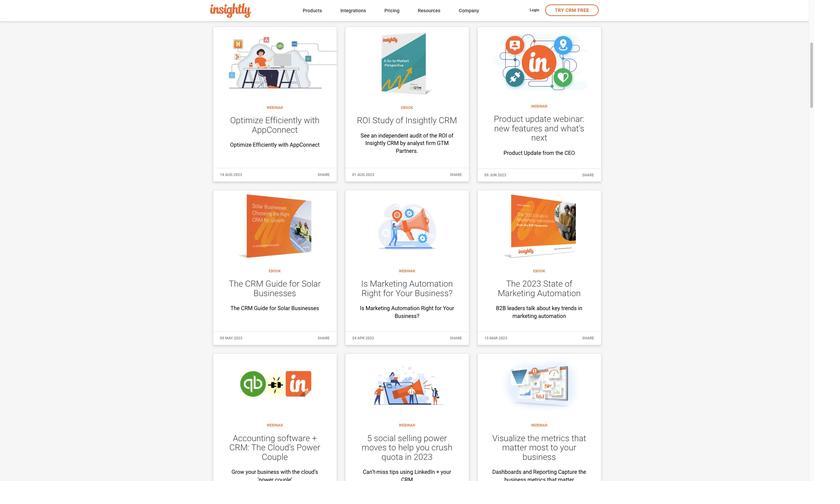 Task type: locate. For each thing, give the bounding box(es) containing it.
the crm guide for solar businesses
[[229, 279, 321, 299], [231, 306, 319, 312]]

share
[[318, 9, 330, 14], [450, 9, 462, 14], [583, 9, 595, 14], [318, 173, 330, 177], [450, 173, 462, 177], [583, 173, 595, 178], [318, 337, 330, 341], [450, 337, 462, 341], [583, 337, 595, 341]]

study
[[373, 116, 394, 126]]

0 vertical spatial is
[[362, 279, 368, 289]]

0 vertical spatial +
[[312, 434, 317, 444]]

the inside see an independent audit of the roi of insightly crm by analyst firm gtm partners.
[[430, 133, 438, 139]]

nov right 06
[[225, 9, 233, 14]]

company link
[[459, 6, 480, 16]]

product inside product update webinar: new features and what's next
[[494, 114, 524, 124]]

optimize
[[230, 116, 263, 126], [230, 142, 252, 149]]

1 vertical spatial and
[[523, 470, 532, 476]]

grow your business with the cloud's 'power couple'
[[232, 470, 318, 482]]

0 vertical spatial solar
[[302, 279, 321, 289]]

1 vertical spatial with
[[278, 142, 289, 149]]

business inside the visualize the metrics that matter most to your business
[[523, 453, 556, 463]]

01 aug 2023
[[353, 173, 375, 177]]

dashboards and reporting capture the business metrics that matter
[[493, 470, 587, 482]]

share for product update webinar: new features and what's next
[[583, 173, 595, 178]]

1 horizontal spatial insightly
[[406, 116, 437, 126]]

2 vertical spatial with
[[281, 470, 291, 476]]

insightly logo image
[[210, 3, 251, 18]]

metrics inside the visualize the metrics that matter most to your business
[[542, 434, 570, 444]]

roi up gtm
[[439, 133, 448, 139]]

1 vertical spatial efficiently
[[253, 142, 277, 149]]

1 horizontal spatial to
[[551, 443, 559, 453]]

crm
[[566, 8, 577, 13], [439, 116, 458, 126], [387, 140, 399, 147], [245, 279, 264, 289], [241, 306, 253, 312], [402, 477, 413, 482]]

1 horizontal spatial roi
[[439, 133, 448, 139]]

1 vertical spatial business?
[[395, 313, 420, 320]]

0 horizontal spatial right
[[362, 289, 381, 299]]

0 vertical spatial and
[[545, 124, 559, 134]]

jun
[[490, 173, 497, 178]]

the inside the 2023 state of marketing automation
[[507, 279, 521, 289]]

cloud's
[[268, 443, 295, 453]]

1 vertical spatial your
[[443, 306, 455, 312]]

analyst
[[407, 140, 425, 147]]

0 horizontal spatial nov
[[225, 9, 233, 14]]

matter down capture
[[559, 477, 575, 482]]

2 to from the left
[[551, 443, 559, 453]]

0 horizontal spatial aug
[[225, 173, 233, 177]]

the up firm
[[430, 133, 438, 139]]

of up firm
[[424, 133, 429, 139]]

1 vertical spatial solar
[[278, 306, 290, 312]]

webinar for efficiently
[[267, 106, 283, 110]]

optimize efficiently with appconnect
[[230, 116, 320, 135], [230, 142, 320, 149]]

1 horizontal spatial +
[[437, 470, 440, 476]]

software
[[277, 434, 310, 444]]

from
[[543, 150, 555, 156]]

power
[[424, 434, 447, 444]]

0 vertical spatial right
[[362, 289, 381, 299]]

business up reporting
[[523, 453, 556, 463]]

2023 inside 5 social selling power moves to help you crush quota in 2023
[[414, 453, 433, 463]]

webinar:
[[554, 114, 585, 124]]

1 aug from the left
[[225, 173, 233, 177]]

1 vertical spatial insightly
[[366, 140, 386, 147]]

0 vertical spatial your
[[396, 289, 413, 299]]

the inside the visualize the metrics that matter most to your business
[[528, 434, 540, 444]]

1 horizontal spatial solar
[[302, 279, 321, 289]]

2 horizontal spatial your
[[561, 443, 577, 453]]

accounting software + crm: the cloud's power couple
[[230, 434, 321, 463]]

business up 'power
[[258, 470, 279, 476]]

2023 for 15 mar 2023
[[499, 337, 508, 341]]

try
[[555, 8, 565, 13]]

ebook
[[401, 106, 413, 110], [269, 269, 281, 274], [534, 269, 546, 274]]

in up using
[[405, 453, 412, 463]]

1 vertical spatial roi
[[439, 133, 448, 139]]

09
[[485, 173, 489, 178], [220, 337, 224, 341]]

product
[[494, 114, 524, 124], [504, 150, 523, 156]]

1 horizontal spatial and
[[545, 124, 559, 134]]

crm inside the 'can't-miss tips using linkedin + your crm'
[[402, 477, 413, 482]]

0 horizontal spatial +
[[312, 434, 317, 444]]

products
[[303, 8, 322, 13]]

1 vertical spatial the crm guide for solar businesses
[[231, 306, 319, 312]]

1 horizontal spatial ebook
[[401, 106, 413, 110]]

2 aug from the left
[[358, 173, 365, 177]]

+ inside the 'can't-miss tips using linkedin + your crm'
[[437, 470, 440, 476]]

guide
[[266, 279, 287, 289], [254, 306, 268, 312]]

1 horizontal spatial aug
[[358, 173, 365, 177]]

15
[[485, 337, 489, 341]]

0 vertical spatial optimize efficiently with appconnect
[[230, 116, 320, 135]]

2 vertical spatial business
[[505, 477, 527, 482]]

product for product update webinar: new features and what's next
[[494, 114, 524, 124]]

2023
[[234, 9, 242, 14], [366, 9, 375, 14], [234, 173, 242, 177], [366, 173, 375, 177], [498, 173, 507, 178], [523, 279, 542, 289], [234, 337, 243, 341], [366, 337, 374, 341], [499, 337, 508, 341], [414, 453, 433, 463]]

webinar for social
[[399, 424, 416, 429]]

gtm
[[437, 140, 449, 147]]

marketing inside the 2023 state of marketing automation
[[498, 289, 536, 299]]

see an independent audit of the roi of insightly crm by analyst firm gtm partners.
[[361, 133, 454, 154]]

+ right software
[[312, 434, 317, 444]]

1 vertical spatial optimize efficiently with appconnect
[[230, 142, 320, 149]]

business inside dashboards and reporting capture the business metrics that matter
[[505, 477, 527, 482]]

1 horizontal spatial right
[[421, 306, 434, 312]]

0 vertical spatial optimize
[[230, 116, 263, 126]]

of inside the 2023 state of marketing automation
[[565, 279, 573, 289]]

aug for optimize efficiently with appconnect
[[225, 173, 233, 177]]

0 horizontal spatial roi
[[357, 116, 371, 126]]

0 vertical spatial businesses
[[254, 289, 296, 299]]

the inside the grow your business with the cloud's 'power couple'
[[292, 470, 300, 476]]

1 vertical spatial 01
[[353, 173, 357, 177]]

try crm free link
[[546, 4, 599, 16]]

metrics
[[542, 434, 570, 444], [528, 477, 546, 482]]

appconnect
[[252, 125, 298, 135], [290, 142, 320, 149]]

product left update in the right of the page
[[494, 114, 524, 124]]

social
[[374, 434, 396, 444]]

roi up see
[[357, 116, 371, 126]]

crm inside see an independent audit of the roi of insightly crm by analyst firm gtm partners.
[[387, 140, 399, 147]]

1 horizontal spatial 09
[[485, 173, 489, 178]]

matter left most
[[503, 443, 528, 453]]

right
[[362, 289, 381, 299], [421, 306, 434, 312]]

and inside product update webinar: new features and what's next
[[545, 124, 559, 134]]

1 01 from the top
[[353, 9, 357, 14]]

and left what's
[[545, 124, 559, 134]]

matter
[[503, 443, 528, 453], [559, 477, 575, 482]]

resources
[[418, 8, 441, 13]]

with inside the grow your business with the cloud's 'power couple'
[[281, 470, 291, 476]]

company
[[459, 8, 480, 13]]

1 vertical spatial appconnect
[[290, 142, 320, 149]]

your
[[396, 289, 413, 299], [443, 306, 455, 312]]

1 vertical spatial product
[[504, 150, 523, 156]]

1 horizontal spatial that
[[572, 434, 587, 444]]

crm:
[[230, 443, 250, 453]]

0 vertical spatial efficiently
[[266, 116, 302, 126]]

nov left the pricing link
[[358, 9, 365, 14]]

aug for roi study of insightly crm
[[358, 173, 365, 177]]

2 01 from the top
[[353, 173, 357, 177]]

to inside the visualize the metrics that matter most to your business
[[551, 443, 559, 453]]

0 vertical spatial product
[[494, 114, 524, 124]]

marketing
[[370, 279, 408, 289], [498, 289, 536, 299], [366, 306, 390, 312]]

your
[[561, 443, 577, 453], [246, 470, 256, 476], [441, 470, 452, 476]]

0 horizontal spatial and
[[523, 470, 532, 476]]

businesses inside 'the crm guide for solar businesses'
[[254, 289, 296, 299]]

your right linkedin
[[441, 470, 452, 476]]

in
[[579, 306, 583, 312], [405, 453, 412, 463]]

0 vertical spatial the crm guide for solar businesses
[[229, 279, 321, 299]]

in right trends
[[579, 306, 583, 312]]

1 vertical spatial matter
[[559, 477, 575, 482]]

0 vertical spatial roi
[[357, 116, 371, 126]]

0 vertical spatial that
[[572, 434, 587, 444]]

1 horizontal spatial your
[[441, 470, 452, 476]]

0 horizontal spatial your
[[246, 470, 256, 476]]

partners.
[[396, 148, 419, 154]]

product left update
[[504, 150, 523, 156]]

1 horizontal spatial matter
[[559, 477, 575, 482]]

your inside the visualize the metrics that matter most to your business
[[561, 443, 577, 453]]

and inside dashboards and reporting capture the business metrics that matter
[[523, 470, 532, 476]]

to left help
[[389, 443, 397, 453]]

insightly down an
[[366, 140, 386, 147]]

1 vertical spatial in
[[405, 453, 412, 463]]

09 left may
[[220, 337, 224, 341]]

resources link
[[418, 6, 441, 16]]

2 optimize from the top
[[230, 142, 252, 149]]

see
[[361, 133, 370, 139]]

crm inside 'the crm guide for solar businesses'
[[245, 279, 264, 289]]

0 vertical spatial in
[[579, 306, 583, 312]]

that inside the visualize the metrics that matter most to your business
[[572, 434, 587, 444]]

0 horizontal spatial that
[[548, 477, 557, 482]]

ebook for guide
[[269, 269, 281, 274]]

2023 for 09 jun 2023
[[498, 173, 507, 178]]

talk
[[527, 306, 536, 312]]

the left ceo
[[556, 150, 564, 156]]

1 vertical spatial is marketing automation right for your business?
[[360, 306, 455, 320]]

0 vertical spatial business
[[523, 453, 556, 463]]

in inside 5 social selling power moves to help you crush quota in 2023
[[405, 453, 412, 463]]

your up capture
[[561, 443, 577, 453]]

1 optimize from the top
[[230, 116, 263, 126]]

1 vertical spatial 09
[[220, 337, 224, 341]]

insightly
[[406, 116, 437, 126], [366, 140, 386, 147]]

business
[[523, 453, 556, 463], [258, 470, 279, 476], [505, 477, 527, 482]]

matter inside the visualize the metrics that matter most to your business
[[503, 443, 528, 453]]

18
[[220, 173, 224, 177]]

the right capture
[[579, 470, 587, 476]]

automation
[[539, 313, 567, 320]]

1 horizontal spatial nov
[[358, 9, 365, 14]]

your inside the 'can't-miss tips using linkedin + your crm'
[[441, 470, 452, 476]]

1 horizontal spatial your
[[443, 306, 455, 312]]

1 vertical spatial guide
[[254, 306, 268, 312]]

2023 for 01 aug 2023
[[366, 173, 375, 177]]

share for the crm guide for solar businesses
[[318, 337, 330, 341]]

1 optimize efficiently with appconnect from the top
[[230, 116, 320, 135]]

the
[[430, 133, 438, 139], [556, 150, 564, 156], [528, 434, 540, 444], [292, 470, 300, 476], [579, 470, 587, 476]]

1 vertical spatial metrics
[[528, 477, 546, 482]]

06 nov 2023
[[220, 9, 242, 14]]

insightly up audit
[[406, 116, 437, 126]]

1 vertical spatial that
[[548, 477, 557, 482]]

1 vertical spatial +
[[437, 470, 440, 476]]

0 vertical spatial 01
[[353, 9, 357, 14]]

09 left jun
[[485, 173, 489, 178]]

2023 for 09 may 2023
[[234, 337, 243, 341]]

to right most
[[551, 443, 559, 453]]

business down dashboards
[[505, 477, 527, 482]]

+ right linkedin
[[437, 470, 440, 476]]

0 vertical spatial appconnect
[[252, 125, 298, 135]]

0 horizontal spatial insightly
[[366, 140, 386, 147]]

that inside dashboards and reporting capture the business metrics that matter
[[548, 477, 557, 482]]

roi inside see an independent audit of the roi of insightly crm by analyst firm gtm partners.
[[439, 133, 448, 139]]

2023 for 01 nov 2023
[[366, 9, 375, 14]]

ebook for of
[[401, 106, 413, 110]]

nov
[[225, 9, 233, 14], [358, 9, 365, 14]]

0 horizontal spatial matter
[[503, 443, 528, 453]]

0 horizontal spatial in
[[405, 453, 412, 463]]

1 vertical spatial optimize
[[230, 142, 252, 149]]

is
[[362, 279, 368, 289], [360, 306, 365, 312]]

key
[[552, 306, 561, 312]]

share for the 2023 state of marketing automation
[[583, 337, 595, 341]]

in inside b2b leaders talk about key trends in marketing automation
[[579, 306, 583, 312]]

1 vertical spatial business
[[258, 470, 279, 476]]

15 mar 2023
[[485, 337, 508, 341]]

0 vertical spatial matter
[[503, 443, 528, 453]]

aug
[[225, 173, 233, 177], [358, 173, 365, 177]]

state
[[544, 279, 563, 289]]

solar
[[302, 279, 321, 289], [278, 306, 290, 312]]

the right visualize
[[528, 434, 540, 444]]

0 horizontal spatial 09
[[220, 337, 224, 341]]

1 horizontal spatial in
[[579, 306, 583, 312]]

0 vertical spatial business?
[[415, 289, 453, 299]]

of up gtm
[[449, 133, 454, 139]]

of right state
[[565, 279, 573, 289]]

webinar for software
[[267, 424, 283, 429]]

0 horizontal spatial ebook
[[269, 269, 281, 274]]

0 vertical spatial metrics
[[542, 434, 570, 444]]

2 horizontal spatial ebook
[[534, 269, 546, 274]]

is marketing automation right for your business?
[[362, 279, 453, 299], [360, 306, 455, 320]]

0 vertical spatial 09
[[485, 173, 489, 178]]

1 to from the left
[[389, 443, 397, 453]]

free
[[578, 8, 590, 13]]

independent
[[379, 133, 409, 139]]

the left cloud's
[[292, 470, 300, 476]]

your right grow at the bottom
[[246, 470, 256, 476]]

and left reporting
[[523, 470, 532, 476]]

the inside 'the crm guide for solar businesses'
[[229, 279, 243, 289]]

0 horizontal spatial to
[[389, 443, 397, 453]]

leaders
[[508, 306, 526, 312]]



Task type: describe. For each thing, give the bounding box(es) containing it.
2 optimize efficiently with appconnect from the top
[[230, 142, 320, 149]]

about
[[537, 306, 551, 312]]

pricing
[[385, 8, 400, 13]]

1 vertical spatial is
[[360, 306, 365, 312]]

cloud's
[[301, 470, 318, 476]]

audit
[[410, 133, 422, 139]]

accounting
[[233, 434, 275, 444]]

1 vertical spatial businesses
[[292, 306, 319, 312]]

to inside 5 social selling power moves to help you crush quota in 2023
[[389, 443, 397, 453]]

0 vertical spatial insightly
[[406, 116, 437, 126]]

your inside the grow your business with the cloud's 'power couple'
[[246, 470, 256, 476]]

couple
[[262, 453, 288, 463]]

solar inside 'the crm guide for solar businesses'
[[302, 279, 321, 289]]

nov for 01
[[358, 9, 365, 14]]

product update webinar: new features and what's next
[[494, 114, 585, 143]]

what's
[[561, 124, 585, 134]]

'power
[[258, 477, 274, 482]]

mar
[[490, 337, 498, 341]]

quota
[[382, 453, 403, 463]]

01 for 01 aug 2023
[[353, 173, 357, 177]]

24 apr 2023
[[353, 337, 374, 341]]

the 2023 state of marketing automation
[[498, 279, 581, 299]]

integrations link
[[341, 6, 366, 16]]

0 vertical spatial with
[[304, 116, 320, 126]]

insightly inside see an independent audit of the roi of insightly crm by analyst firm gtm partners.
[[366, 140, 386, 147]]

product for product update from the ceo
[[504, 150, 523, 156]]

can't-
[[363, 470, 377, 476]]

business inside the grow your business with the cloud's 'power couple'
[[258, 470, 279, 476]]

moves
[[362, 443, 387, 453]]

miss
[[377, 470, 389, 476]]

linkedin
[[415, 470, 435, 476]]

2023 inside the 2023 state of marketing automation
[[523, 279, 542, 289]]

matter inside dashboards and reporting capture the business metrics that matter
[[559, 477, 575, 482]]

0 vertical spatial is marketing automation right for your business?
[[362, 279, 453, 299]]

dashboards
[[493, 470, 522, 476]]

of up independent
[[396, 116, 404, 126]]

1 vertical spatial right
[[421, 306, 434, 312]]

share for optimize efficiently with appconnect
[[318, 173, 330, 177]]

login link
[[530, 8, 540, 14]]

you
[[416, 443, 430, 453]]

selling
[[398, 434, 422, 444]]

+ inside accounting software + crm: the cloud's power couple
[[312, 434, 317, 444]]

can't-miss tips using linkedin + your crm
[[363, 470, 452, 482]]

2023 for 24 apr 2023
[[366, 337, 374, 341]]

0 horizontal spatial your
[[396, 289, 413, 299]]

using
[[400, 470, 414, 476]]

power
[[297, 443, 321, 453]]

18 aug 2023
[[220, 173, 242, 177]]

optimize inside optimize efficiently with appconnect
[[230, 116, 263, 126]]

webinar for update
[[532, 104, 548, 109]]

next
[[532, 133, 548, 143]]

new
[[495, 124, 510, 134]]

crm inside "button"
[[566, 8, 577, 13]]

product update from the ceo
[[504, 150, 576, 156]]

apr
[[358, 337, 365, 341]]

09 for the crm guide for solar businesses
[[220, 337, 224, 341]]

metrics inside dashboards and reporting capture the business metrics that matter
[[528, 477, 546, 482]]

reporting
[[534, 470, 557, 476]]

webinar for the
[[532, 424, 548, 429]]

nov for 06
[[225, 9, 233, 14]]

features
[[512, 124, 543, 134]]

b2b leaders talk about key trends in marketing automation
[[497, 306, 583, 320]]

capture
[[559, 470, 578, 476]]

5
[[367, 434, 372, 444]]

try crm free
[[555, 8, 590, 13]]

0 vertical spatial guide
[[266, 279, 287, 289]]

b2b
[[497, 306, 506, 312]]

the inside dashboards and reporting capture the business metrics that matter
[[579, 470, 587, 476]]

06
[[220, 9, 224, 14]]

try crm free button
[[546, 4, 599, 16]]

share for roi study of insightly crm
[[450, 173, 462, 177]]

0 horizontal spatial solar
[[278, 306, 290, 312]]

09 for product update webinar: new features and what's next
[[485, 173, 489, 178]]

2023 for 06 nov 2023
[[234, 9, 242, 14]]

grow
[[232, 470, 245, 476]]

ebook for state
[[534, 269, 546, 274]]

firm
[[426, 140, 436, 147]]

may
[[225, 337, 233, 341]]

visualize the metrics that matter most to your business
[[493, 434, 587, 463]]

09 jun 2023
[[485, 173, 507, 178]]

login
[[530, 8, 540, 12]]

help
[[399, 443, 414, 453]]

integrations
[[341, 8, 366, 13]]

marketing
[[513, 313, 537, 320]]

webinar for marketing
[[399, 269, 416, 274]]

24
[[353, 337, 357, 341]]

the inside accounting software + crm: the cloud's power couple
[[252, 443, 266, 453]]

09 may 2023
[[220, 337, 243, 341]]

by
[[400, 140, 406, 147]]

01 for 01 nov 2023
[[353, 9, 357, 14]]

products link
[[303, 6, 322, 16]]

01 nov 2023
[[353, 9, 375, 14]]

trends
[[562, 306, 577, 312]]

share for is marketing automation right for your business?
[[450, 337, 462, 341]]

update
[[524, 150, 542, 156]]

pricing link
[[385, 6, 400, 16]]

insightly logo link
[[210, 3, 292, 18]]

crush
[[432, 443, 453, 453]]

visualize
[[493, 434, 526, 444]]

couple'
[[275, 477, 292, 482]]

roi study of insightly crm
[[357, 116, 458, 126]]

5 social selling power moves to help you crush quota in 2023
[[362, 434, 453, 463]]

tips
[[390, 470, 399, 476]]

most
[[530, 443, 549, 453]]

automation inside the 2023 state of marketing automation
[[538, 289, 581, 299]]

update
[[526, 114, 552, 124]]

2023 for 18 aug 2023
[[234, 173, 242, 177]]



Task type: vqa. For each thing, say whether or not it's contained in the screenshot.
the rightmost license
no



